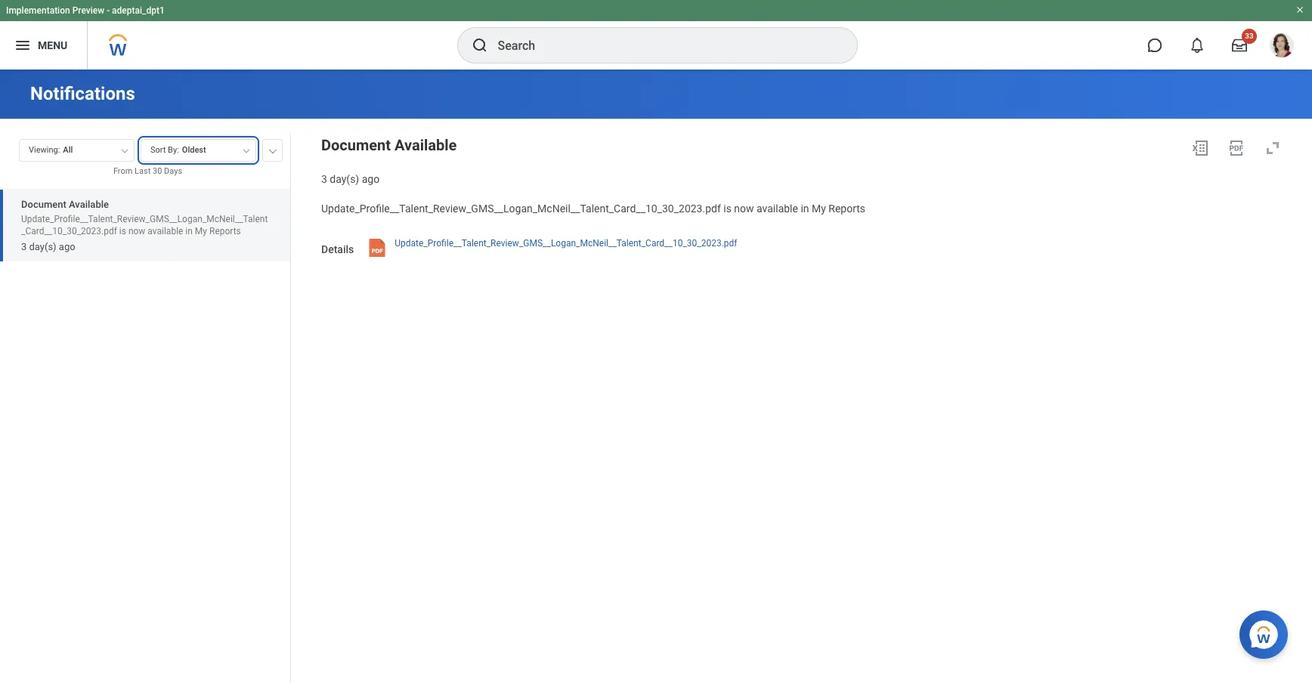 Task type: locate. For each thing, give the bounding box(es) containing it.
3
[[321, 173, 327, 185], [21, 241, 27, 252]]

available
[[757, 202, 798, 215], [148, 226, 183, 237]]

menu
[[38, 39, 67, 51]]

0 vertical spatial my
[[812, 202, 826, 215]]

1 horizontal spatial now
[[734, 202, 754, 215]]

my
[[812, 202, 826, 215], [195, 226, 207, 237]]

0 horizontal spatial is
[[119, 226, 126, 237]]

0 vertical spatial update_profile__talent_review_gms__logan_mcneil__talent_card__10_30_2023.pdf
[[321, 202, 721, 215]]

0 horizontal spatial available
[[148, 226, 183, 237]]

1 horizontal spatial ago
[[362, 173, 380, 185]]

0 horizontal spatial 3
[[21, 241, 27, 252]]

-
[[107, 5, 110, 16]]

details
[[321, 243, 354, 255]]

tab panel inside the notifications main content
[[0, 132, 290, 683]]

33
[[1245, 32, 1254, 40]]

1 vertical spatial ago
[[59, 241, 75, 252]]

0 vertical spatial day(s)
[[330, 173, 359, 185]]

in
[[801, 202, 809, 215], [186, 226, 193, 237]]

reports inside document available update_profile__talent_review_gms__logan_mcneil__talent _card__10_30_2023.pdf is now available in my reports 3 day(s) ago
[[209, 226, 241, 237]]

tab panel containing document available
[[0, 132, 290, 683]]

search image
[[471, 36, 489, 54]]

1 vertical spatial update_profile__talent_review_gms__logan_mcneil__talent_card__10_30_2023.pdf
[[395, 238, 738, 248]]

30
[[153, 166, 162, 176]]

from last 30 days
[[113, 166, 182, 176]]

available
[[395, 136, 457, 154], [69, 199, 109, 210]]

0 vertical spatial available
[[395, 136, 457, 154]]

ago down document available
[[362, 173, 380, 185]]

days
[[164, 166, 182, 176]]

available down update_profile__talent_review_gms__logan_mcneil__talent
[[148, 226, 183, 237]]

profile logan mcneil image
[[1270, 33, 1294, 61]]

inbox large image
[[1232, 38, 1247, 53]]

all
[[63, 145, 73, 155]]

day(s) inside document available region
[[330, 173, 359, 185]]

available down document available region
[[757, 202, 798, 215]]

1 vertical spatial document
[[21, 199, 66, 210]]

3 day(s) ago
[[321, 173, 380, 185]]

0 vertical spatial available
[[757, 202, 798, 215]]

0 horizontal spatial my
[[195, 226, 207, 237]]

0 horizontal spatial day(s)
[[29, 241, 56, 252]]

available inside region
[[395, 136, 457, 154]]

1 horizontal spatial document
[[321, 136, 391, 154]]

update_profile__talent_review_gms__logan_mcneil__talent_card__10_30_2023.pdf down update_profile__talent_review_gms__logan_mcneil__talent_card__10_30_2023.pdf is now available in my reports
[[395, 238, 738, 248]]

0 vertical spatial document
[[321, 136, 391, 154]]

0 horizontal spatial ago
[[59, 241, 75, 252]]

now inside document available update_profile__talent_review_gms__logan_mcneil__talent _card__10_30_2023.pdf is now available in my reports 3 day(s) ago
[[128, 226, 145, 237]]

1 vertical spatial now
[[128, 226, 145, 237]]

my down update_profile__talent_review_gms__logan_mcneil__talent
[[195, 226, 207, 237]]

day(s) down _card__10_30_2023.pdf
[[29, 241, 56, 252]]

update_profile__talent_review_gms__logan_mcneil__talent_card__10_30_2023.pdf
[[321, 202, 721, 215], [395, 238, 738, 248]]

viewing: all
[[29, 145, 73, 155]]

now
[[734, 202, 754, 215], [128, 226, 145, 237]]

1 vertical spatial 3
[[21, 241, 27, 252]]

0 horizontal spatial document
[[21, 199, 66, 210]]

0 vertical spatial ago
[[362, 173, 380, 185]]

in down update_profile__talent_review_gms__logan_mcneil__talent
[[186, 226, 193, 237]]

1 horizontal spatial my
[[812, 202, 826, 215]]

1 vertical spatial in
[[186, 226, 193, 237]]

fullscreen image
[[1264, 139, 1282, 157]]

day(s)
[[330, 173, 359, 185], [29, 241, 56, 252]]

document up 3 day(s) ago
[[321, 136, 391, 154]]

3 down _card__10_30_2023.pdf
[[21, 241, 27, 252]]

1 vertical spatial is
[[119, 226, 126, 237]]

document up _card__10_30_2023.pdf
[[21, 199, 66, 210]]

is
[[724, 202, 732, 215], [119, 226, 126, 237]]

update_profile__talent_review_gms__logan_mcneil__talent_card__10_30_2023.pdf up update_profile__talent_review_gms__logan_mcneil__talent_card__10_30_2023.pdf link
[[321, 202, 721, 215]]

3 up details
[[321, 173, 327, 185]]

0 vertical spatial is
[[724, 202, 732, 215]]

document
[[321, 136, 391, 154], [21, 199, 66, 210]]

is inside document available update_profile__talent_review_gms__logan_mcneil__talent _card__10_30_2023.pdf is now available in my reports 3 day(s) ago
[[119, 226, 126, 237]]

1 horizontal spatial available
[[395, 136, 457, 154]]

0 horizontal spatial available
[[69, 199, 109, 210]]

0 horizontal spatial now
[[128, 226, 145, 237]]

1 vertical spatial day(s)
[[29, 241, 56, 252]]

0 vertical spatial reports
[[829, 202, 866, 215]]

day(s) down document available
[[330, 173, 359, 185]]

0 horizontal spatial in
[[186, 226, 193, 237]]

0 horizontal spatial reports
[[209, 226, 241, 237]]

close environment banner image
[[1296, 5, 1305, 14]]

in down document available region
[[801, 202, 809, 215]]

my inside document available update_profile__talent_review_gms__logan_mcneil__talent _card__10_30_2023.pdf is now available in my reports 3 day(s) ago
[[195, 226, 207, 237]]

implementation preview -   adeptai_dpt1
[[6, 5, 165, 16]]

document inside region
[[321, 136, 391, 154]]

1 vertical spatial available
[[148, 226, 183, 237]]

1 horizontal spatial in
[[801, 202, 809, 215]]

0 vertical spatial 3
[[321, 173, 327, 185]]

ago down _card__10_30_2023.pdf
[[59, 241, 75, 252]]

1 vertical spatial available
[[69, 199, 109, 210]]

1 vertical spatial reports
[[209, 226, 241, 237]]

my down document available region
[[812, 202, 826, 215]]

update_profile__talent_review_gms__logan_mcneil__talent_card__10_30_2023.pdf for update_profile__talent_review_gms__logan_mcneil__talent_card__10_30_2023.pdf is now available in my reports
[[321, 202, 721, 215]]

document inside document available update_profile__talent_review_gms__logan_mcneil__talent _card__10_30_2023.pdf is now available in my reports 3 day(s) ago
[[21, 199, 66, 210]]

tab panel
[[0, 132, 290, 683]]

_card__10_30_2023.pdf
[[21, 226, 117, 237]]

document for document available
[[321, 136, 391, 154]]

1 horizontal spatial reports
[[829, 202, 866, 215]]

1 horizontal spatial 3
[[321, 173, 327, 185]]

0 vertical spatial in
[[801, 202, 809, 215]]

1 vertical spatial my
[[195, 226, 207, 237]]

1 horizontal spatial day(s)
[[330, 173, 359, 185]]

ago
[[362, 173, 380, 185], [59, 241, 75, 252]]

update_profile__talent_review_gms__logan_mcneil__talent_card__10_30_2023.pdf for update_profile__talent_review_gms__logan_mcneil__talent_card__10_30_2023.pdf
[[395, 238, 738, 248]]

available inside document available update_profile__talent_review_gms__logan_mcneil__talent _card__10_30_2023.pdf is now available in my reports 3 day(s) ago
[[69, 199, 109, 210]]

reports
[[829, 202, 866, 215], [209, 226, 241, 237]]



Task type: describe. For each thing, give the bounding box(es) containing it.
notifications large image
[[1190, 38, 1205, 53]]

update_profile__talent_review_gms__logan_mcneil__talent_card__10_30_2023.pdf is now available in my reports
[[321, 202, 866, 215]]

notifications
[[30, 83, 135, 104]]

document available
[[321, 136, 457, 154]]

0 vertical spatial now
[[734, 202, 754, 215]]

available for document available
[[395, 136, 457, 154]]

from
[[113, 166, 133, 176]]

sort by: oldest
[[150, 145, 206, 155]]

preview
[[72, 5, 104, 16]]

more image
[[268, 146, 277, 153]]

by:
[[168, 145, 179, 155]]

available inside document available update_profile__talent_review_gms__logan_mcneil__talent _card__10_30_2023.pdf is now available in my reports 3 day(s) ago
[[148, 226, 183, 237]]

3 inside document available region
[[321, 173, 327, 185]]

viewing:
[[29, 145, 60, 155]]

Search Workday  search field
[[498, 29, 826, 62]]

1 horizontal spatial is
[[724, 202, 732, 215]]

document for document available update_profile__talent_review_gms__logan_mcneil__talent _card__10_30_2023.pdf is now available in my reports 3 day(s) ago
[[21, 199, 66, 210]]

implementation
[[6, 5, 70, 16]]

available for document available update_profile__talent_review_gms__logan_mcneil__talent _card__10_30_2023.pdf is now available in my reports 3 day(s) ago
[[69, 199, 109, 210]]

export to excel image
[[1192, 139, 1210, 157]]

menu button
[[0, 21, 87, 70]]

menu banner
[[0, 0, 1313, 70]]

33 button
[[1223, 29, 1257, 62]]

3 inside document available update_profile__talent_review_gms__logan_mcneil__talent _card__10_30_2023.pdf is now available in my reports 3 day(s) ago
[[21, 241, 27, 252]]

in inside document available update_profile__talent_review_gms__logan_mcneil__talent _card__10_30_2023.pdf is now available in my reports 3 day(s) ago
[[186, 226, 193, 237]]

update_profile__talent_review_gms__logan_mcneil__talent
[[21, 214, 268, 224]]

last
[[135, 166, 151, 176]]

document available region
[[321, 133, 1288, 187]]

oldest
[[182, 145, 206, 155]]

ago inside document available update_profile__talent_review_gms__logan_mcneil__talent _card__10_30_2023.pdf is now available in my reports 3 day(s) ago
[[59, 241, 75, 252]]

view printable version (pdf) image
[[1228, 139, 1246, 157]]

document available update_profile__talent_review_gms__logan_mcneil__talent _card__10_30_2023.pdf is now available in my reports 3 day(s) ago
[[21, 199, 268, 252]]

adeptai_dpt1
[[112, 5, 165, 16]]

day(s) inside document available update_profile__talent_review_gms__logan_mcneil__talent _card__10_30_2023.pdf is now available in my reports 3 day(s) ago
[[29, 241, 56, 252]]

1 horizontal spatial available
[[757, 202, 798, 215]]

sort
[[150, 145, 166, 155]]

ago inside document available region
[[362, 173, 380, 185]]

justify image
[[14, 36, 32, 54]]

update_profile__talent_review_gms__logan_mcneil__talent_card__10_30_2023.pdf link
[[395, 234, 738, 261]]

notifications main content
[[0, 70, 1313, 683]]



Task type: vqa. For each thing, say whether or not it's contained in the screenshot.
3 in the Document Available region
yes



